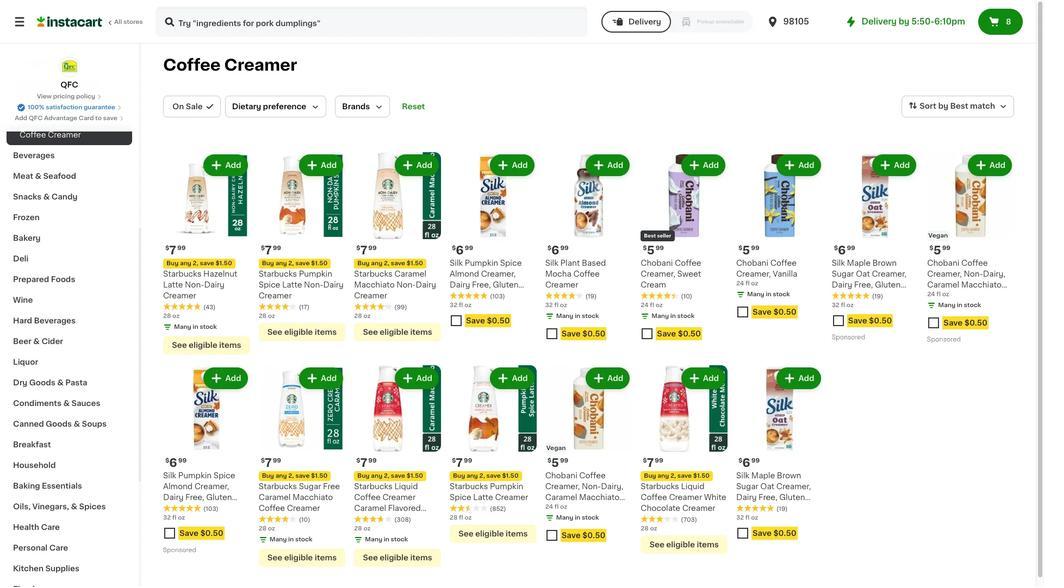 Task type: vqa. For each thing, say whether or not it's contained in the screenshot.
groceries.
no



Task type: describe. For each thing, give the bounding box(es) containing it.
sweet
[[677, 270, 701, 278]]

add button for chobani coffee creamer, non-dairy, caramel macchiato flavored
[[587, 369, 629, 388]]

Search field
[[157, 8, 586, 36]]

chobani inside chobani coffee creamer, vanilla 24 fl oz
[[736, 259, 769, 267]]

$ 7 99 for starbucks caramel macchiato non-dairy creamer
[[356, 245, 377, 256]]

save $0.50 button for add button related to silk pumpkin spice almond creamer, dairy free, gluten free, soy free
[[450, 312, 537, 332]]

buy for starbucks hazelnut latte non-dairy creamer
[[166, 260, 179, 266]]

save $0.50 for add button related to silk pumpkin spice almond creamer, dairy free, gluten free, soy free
[[466, 317, 510, 324]]

buy any 2, save $1.50 for starbucks liquid coffee creamer white chocolate creamer
[[644, 473, 710, 479]]

starbucks for starbucks pumpkin spice latte creamer
[[450, 483, 488, 491]]

beer
[[13, 338, 32, 345]]

1 horizontal spatial sugar
[[736, 483, 759, 491]]

save for chobani coffee creamer, non-dairy, caramel macchiato flavored add button
[[562, 532, 581, 540]]

save $0.50 button for chobani coffee creamer, non-dairy, caramel macchiato flavored add button
[[545, 527, 632, 547]]

1 vertical spatial qfc
[[29, 115, 43, 121]]

any for starbucks pumpkin spice latte non-dairy creamer
[[276, 260, 287, 266]]

snacks & candy link
[[7, 187, 132, 207]]

dry
[[13, 379, 27, 387]]

see eligible items button for starbucks liquid coffee creamer white chocolate creamer
[[641, 536, 728, 554]]

add for chobani coffee creamer, non-dairy, caramel macchiato flavored
[[608, 375, 623, 382]]

buy for starbucks pumpkin spice latte creamer
[[453, 473, 465, 479]]

cream up "view"
[[39, 79, 65, 86]]

chocolate
[[641, 505, 680, 512]]

add for starbucks caramel macchiato non-dairy creamer
[[416, 162, 432, 169]]

any for starbucks hazelnut latte non-dairy creamer
[[180, 260, 191, 266]]

add for starbucks liquid coffee creamer white chocolate creamer
[[703, 375, 719, 382]]

dry goods & pasta
[[13, 379, 87, 387]]

chobani coffee creamer, sweet cream
[[641, 259, 701, 289]]

chobani coffee creamer, vanilla 24 fl oz
[[736, 259, 797, 286]]

frozen link
[[7, 207, 132, 228]]

2 horizontal spatial flavored
[[927, 292, 960, 299]]

save for starbucks liquid coffee creamer white chocolate creamer
[[678, 473, 692, 479]]

personal
[[13, 544, 47, 552]]

bakery
[[13, 234, 41, 242]]

0 horizontal spatial vegan
[[546, 446, 566, 452]]

macchiato inside starbucks caramel macchiato non-dairy creamer
[[354, 281, 395, 289]]

28 for starbucks pumpkin spice latte non-dairy creamer
[[259, 313, 267, 319]]

starbucks hazelnut latte non-dairy creamer
[[163, 270, 237, 299]]

$ 5 99 for chobani coffee creamer, non-dairy, caramel macchiato flavored add button
[[547, 458, 568, 469]]

bakery link
[[7, 228, 132, 249]]

preference
[[263, 103, 306, 110]]

buy any 2, save $1.50 for starbucks pumpkin spice latte creamer
[[453, 473, 519, 479]]

1 horizontal spatial maple
[[847, 259, 871, 267]]

starbucks for starbucks liquid coffee creamer caramel flavored creamer
[[354, 483, 393, 491]]

by for delivery
[[899, 17, 910, 26]]

liquor link
[[7, 352, 132, 373]]

& right the meat
[[35, 172, 41, 180]]

32 fl oz for add button associated with silk plant based mocha coffee creamer
[[545, 302, 567, 308]]

32 fl oz for add button associated with silk maple brown sugar oat creamer, dairy free, gluten free, soy free
[[736, 515, 758, 521]]

28 oz for starbucks sugar free caramel macchiato coffee creamer
[[259, 526, 275, 532]]

dry goods & pasta link
[[7, 373, 132, 393]]

dietary
[[232, 103, 261, 110]]

beer & cider link
[[7, 331, 132, 352]]

see for starbucks sugar free caramel macchiato coffee creamer
[[267, 554, 282, 562]]

0 horizontal spatial chobani coffee creamer, non-dairy, caramel macchiato flavored
[[545, 472, 623, 512]]

starbucks for starbucks hazelnut latte non-dairy creamer
[[163, 270, 202, 278]]

oils,
[[13, 503, 31, 511]]

latte inside starbucks hazelnut latte non-dairy creamer
[[163, 281, 183, 289]]

(308)
[[394, 517, 411, 523]]

wine link
[[7, 290, 132, 311]]

28 oz for starbucks caramel macchiato non-dairy creamer
[[354, 313, 371, 319]]

1 horizontal spatial cheese
[[53, 58, 82, 66]]

0 horizontal spatial silk maple brown sugar oat creamer, dairy free, gluten free, soy free
[[736, 472, 811, 512]]

$ 7 99 for starbucks liquid coffee creamer white chocolate creamer
[[643, 458, 663, 469]]

starbucks for starbucks caramel macchiato non-dairy creamer
[[354, 270, 393, 278]]

(703)
[[681, 517, 697, 523]]

buy for starbucks liquid coffee creamer white chocolate creamer
[[644, 473, 656, 479]]

sour cream & cream cheese
[[20, 79, 100, 97]]

28 oz for starbucks liquid coffee creamer white chocolate creamer
[[641, 526, 657, 532]]

care for health care
[[41, 524, 60, 531]]

wine
[[13, 296, 33, 304]]

starbucks liquid coffee creamer white chocolate creamer
[[641, 483, 726, 512]]

cream up policy
[[75, 79, 100, 86]]

household
[[13, 462, 56, 469]]

mocha
[[545, 270, 571, 278]]

2 horizontal spatial (19)
[[872, 293, 883, 299]]

oils, vinegars, & spices
[[13, 503, 106, 511]]

save for starbucks liquid coffee creamer caramel flavored creamer
[[391, 473, 405, 479]]

oz inside chobani coffee creamer, vanilla 24 fl oz
[[751, 280, 758, 286]]

add for silk maple brown sugar oat creamer, dairy free, gluten free, soy free
[[799, 375, 814, 382]]

pasta
[[65, 379, 87, 387]]

starbucks sugar free caramel macchiato coffee creamer
[[259, 483, 340, 512]]

$1.50 for starbucks pumpkin spice latte creamer
[[502, 473, 519, 479]]

& right beer
[[33, 338, 40, 345]]

add for starbucks hazelnut latte non-dairy creamer
[[225, 162, 241, 169]]

advantage
[[44, 115, 77, 121]]

all stores
[[114, 19, 143, 25]]

hard beverages link
[[7, 311, 132, 331]]

to
[[95, 115, 102, 121]]

7 for starbucks sugar free caramel macchiato coffee creamer
[[265, 458, 272, 469]]

qfc link
[[59, 57, 80, 90]]

baking essentials
[[13, 482, 82, 490]]

sour
[[20, 79, 37, 86]]

$ 7 99 for starbucks pumpkin spice latte creamer
[[452, 458, 472, 469]]

1 horizontal spatial silk pumpkin spice almond creamer, dairy free, gluten free, soy free
[[450, 259, 522, 299]]

0 horizontal spatial coffee creamer
[[20, 131, 81, 139]]

any for starbucks pumpkin spice latte creamer
[[467, 473, 478, 479]]

28 for starbucks pumpkin spice latte creamer
[[450, 515, 458, 521]]

add button for chobani coffee creamer, sweet cream
[[682, 156, 724, 175]]

condiments & sauces
[[13, 400, 100, 407]]

28 for starbucks caramel macchiato non-dairy creamer
[[354, 313, 362, 319]]

(99)
[[394, 304, 407, 310]]

view pricing policy link
[[37, 92, 102, 101]]

card
[[79, 115, 94, 121]]

deli link
[[7, 249, 132, 269]]

0 vertical spatial beverages
[[13, 152, 55, 159]]

all stores link
[[37, 7, 144, 37]]

service type group
[[601, 11, 753, 33]]

save for starbucks hazelnut latte non-dairy creamer
[[200, 260, 214, 266]]

1 horizontal spatial silk maple brown sugar oat creamer, dairy free, gluten free, soy free
[[832, 259, 907, 299]]

7 for starbucks liquid coffee creamer caramel flavored creamer
[[360, 458, 367, 469]]

any for starbucks caramel macchiato non-dairy creamer
[[371, 260, 382, 266]]

1 half from the left
[[20, 38, 35, 45]]

buy any 2, save $1.50 for starbucks liquid coffee creamer caramel flavored creamer
[[357, 473, 423, 479]]

1 horizontal spatial flavored
[[545, 505, 578, 512]]

save $0.50 button for add button associated with silk plant based mocha coffee creamer
[[545, 325, 632, 345]]

see eligible items button for starbucks pumpkin spice latte creamer
[[450, 525, 537, 543]]

$ 7 99 for starbucks hazelnut latte non-dairy creamer
[[165, 245, 186, 256]]

1 horizontal spatial oat
[[856, 270, 870, 278]]

0 vertical spatial qfc
[[61, 81, 78, 89]]

98105 button
[[766, 7, 831, 37]]

half & half link
[[7, 31, 132, 52]]

qfc logo image
[[59, 57, 80, 77]]

seafood
[[43, 172, 76, 180]]

condiments & sauces link
[[7, 393, 132, 414]]

liquor
[[13, 358, 38, 366]]

buy for starbucks caramel macchiato non-dairy creamer
[[357, 260, 370, 266]]

supplies
[[45, 565, 79, 573]]

save $0.50 for chobani coffee creamer, vanilla's add button
[[753, 308, 797, 316]]

add button for chobani coffee creamer, vanilla
[[778, 156, 820, 175]]

add button for silk pumpkin spice almond creamer, dairy free, gluten free, soy free
[[491, 156, 533, 175]]

latte for starbucks pumpkin spice latte creamer
[[473, 494, 493, 502]]

1 vertical spatial almond
[[163, 483, 193, 491]]

28 oz for starbucks liquid coffee creamer caramel flavored creamer
[[354, 526, 371, 532]]

best match
[[950, 102, 995, 110]]

1 horizontal spatial almond
[[450, 270, 479, 278]]

& left candy
[[43, 193, 50, 201]]

non- inside starbucks pumpkin spice latte non-dairy creamer
[[304, 281, 323, 289]]

coffee inside starbucks sugar free caramel macchiato coffee creamer
[[259, 505, 285, 512]]

personal care link
[[7, 538, 132, 559]]

canned goods & soups
[[13, 420, 107, 428]]

creamer, inside chobani coffee creamer, vanilla 24 fl oz
[[736, 270, 771, 278]]

personal care
[[13, 544, 68, 552]]

save $0.50 for chobani coffee creamer, sweet cream's add button
[[657, 330, 701, 338]]

save $0.50 button for chobani coffee creamer, sweet cream's add button
[[641, 325, 728, 345]]

delivery by 5:50-6:10pm
[[862, 17, 965, 26]]

creamer inside starbucks sugar free caramel macchiato coffee creamer
[[287, 505, 320, 512]]

2, for starbucks caramel macchiato non-dairy creamer
[[384, 260, 389, 266]]

flavored inside starbucks liquid coffee creamer caramel flavored creamer
[[388, 505, 421, 512]]

oils, vinegars, & spices link
[[7, 497, 132, 517]]

delivery for delivery
[[629, 18, 661, 26]]

save for starbucks pumpkin spice latte creamer
[[486, 473, 501, 479]]

white
[[704, 494, 726, 502]]

cottage cheese
[[20, 58, 82, 66]]

prepared foods link
[[7, 269, 132, 290]]

starbucks pumpkin spice latte creamer
[[450, 483, 528, 502]]

eligible for starbucks liquid coffee creamer caramel flavored creamer
[[380, 554, 408, 562]]

baking essentials link
[[7, 476, 132, 497]]

5 for chobani coffee creamer, non-dairy, caramel macchiato flavored add button
[[551, 458, 559, 469]]

coffee inside starbucks liquid coffee creamer white chocolate creamer
[[641, 494, 667, 502]]

add for chobani coffee creamer, vanilla
[[799, 162, 814, 169]]

sour cream & cream cheese link
[[7, 72, 132, 104]]

best seller
[[644, 233, 671, 238]]

meat & seafood
[[13, 172, 76, 180]]

dietary preference button
[[225, 96, 326, 117]]

reset
[[402, 103, 425, 110]]

6 for add button related to silk pumpkin spice almond creamer, dairy free, gluten free, soy free
[[456, 245, 464, 256]]

guarantee
[[84, 104, 115, 110]]

seller
[[657, 233, 671, 238]]

$ 5 99 for chobani coffee creamer, vanilla's add button
[[739, 245, 760, 256]]

delivery button
[[601, 11, 671, 33]]

32 for add button associated with silk plant based mocha coffee creamer
[[545, 302, 553, 308]]

see eligible items for starbucks liquid coffee creamer caramel flavored creamer
[[363, 554, 432, 562]]

on
[[172, 103, 184, 110]]

100%
[[28, 104, 44, 110]]

condiments
[[13, 400, 61, 407]]

dairy inside starbucks caramel macchiato non-dairy creamer
[[416, 281, 436, 289]]

prepared foods
[[13, 276, 75, 283]]

1 vertical spatial beverages
[[34, 317, 76, 325]]

(852)
[[490, 506, 506, 512]]

1 vertical spatial silk pumpkin spice almond creamer, dairy free, gluten free, soy free
[[163, 472, 235, 512]]

liquid for caramel
[[395, 483, 418, 491]]

add button for starbucks liquid coffee creamer caramel flavored creamer
[[396, 369, 438, 388]]

1 horizontal spatial chobani coffee creamer, non-dairy, caramel macchiato flavored
[[927, 259, 1006, 299]]

save $0.50 for add button associated with silk plant based mocha coffee creamer
[[562, 330, 605, 338]]

& left spices
[[71, 503, 77, 511]]

save $0.50 button for chobani coffee creamer, vanilla's add button
[[736, 303, 823, 323]]

silk plant based mocha coffee creamer
[[545, 259, 606, 289]]

view pricing policy
[[37, 94, 95, 100]]

sponsored badge image for silk maple brown sugar oat creamer, dairy free, gluten free, soy free
[[832, 335, 865, 341]]

creamer, inside "chobani coffee creamer, sweet cream"
[[641, 270, 675, 278]]

add for silk pumpkin spice almond creamer, dairy free, gluten free, soy free
[[512, 162, 528, 169]]

save for chobani coffee creamer, sweet cream's add button
[[657, 330, 676, 338]]

caramel inside starbucks liquid coffee creamer caramel flavored creamer
[[354, 505, 386, 512]]

stores
[[123, 19, 143, 25]]

creamer inside starbucks pumpkin spice latte creamer
[[495, 494, 528, 502]]

see for starbucks liquid coffee creamer white chocolate creamer
[[650, 541, 665, 549]]



Task type: locate. For each thing, give the bounding box(es) containing it.
by left 5:50-
[[899, 17, 910, 26]]

add for chobani coffee creamer, sweet cream
[[703, 162, 719, 169]]

$ 7 99 up starbucks hazelnut latte non-dairy creamer
[[165, 245, 186, 256]]

starbucks inside starbucks pumpkin spice latte non-dairy creamer
[[259, 270, 297, 278]]

match
[[970, 102, 995, 110]]

pricing
[[53, 94, 75, 100]]

1 vertical spatial 24 fl oz
[[641, 302, 663, 308]]

0 horizontal spatial half
[[20, 38, 35, 45]]

eligible for starbucks sugar free caramel macchiato coffee creamer
[[284, 554, 313, 562]]

pumpkin inside starbucks pumpkin spice latte creamer
[[490, 483, 523, 491]]

oz
[[751, 280, 758, 286], [942, 291, 949, 297], [465, 302, 472, 308], [560, 302, 567, 308], [656, 302, 663, 308], [847, 302, 854, 308], [172, 313, 180, 319], [268, 313, 275, 319], [363, 313, 371, 319], [560, 504, 567, 510], [178, 515, 185, 521], [465, 515, 472, 521], [751, 515, 758, 521], [268, 526, 275, 532], [363, 526, 371, 532], [650, 526, 657, 532]]

add button for silk maple brown sugar oat creamer, dairy free, gluten free, soy free
[[778, 369, 820, 388]]

spices
[[79, 503, 106, 511]]

0 horizontal spatial maple
[[752, 472, 775, 480]]

28 oz down starbucks sugar free caramel macchiato coffee creamer
[[259, 526, 275, 532]]

any for starbucks sugar free caramel macchiato coffee creamer
[[276, 473, 287, 479]]

care inside personal care link
[[49, 544, 68, 552]]

buy for starbucks liquid coffee creamer caramel flavored creamer
[[357, 473, 370, 479]]

buy any 2, save $1.50 up starbucks caramel macchiato non-dairy creamer
[[357, 260, 423, 266]]

caramel inside starbucks sugar free caramel macchiato coffee creamer
[[259, 494, 291, 502]]

& left sauces
[[63, 400, 70, 407]]

creamer inside starbucks caramel macchiato non-dairy creamer
[[354, 292, 387, 299]]

add for silk plant based mocha coffee creamer
[[608, 162, 623, 169]]

buy up chocolate
[[644, 473, 656, 479]]

breakfast
[[13, 441, 51, 449]]

28 oz down chocolate
[[641, 526, 657, 532]]

0 vertical spatial oat
[[856, 270, 870, 278]]

1 horizontal spatial (19)
[[777, 506, 788, 512]]

cream inside "link"
[[20, 110, 45, 118]]

silk pumpkin spice almond creamer, dairy free, gluten free, soy free
[[450, 259, 522, 299], [163, 472, 235, 512]]

0 vertical spatial maple
[[847, 259, 871, 267]]

non- for add button associated with starbucks hazelnut latte non-dairy creamer
[[185, 281, 204, 289]]

see eligible items for starbucks sugar free caramel macchiato coffee creamer
[[267, 554, 337, 562]]

starbucks pumpkin spice latte non-dairy creamer
[[259, 270, 344, 299]]

meat & seafood link
[[7, 166, 132, 187]]

100% satisfaction guarantee button
[[17, 101, 122, 112]]

2 horizontal spatial 24 fl oz
[[927, 291, 949, 297]]

items for starbucks hazelnut latte non-dairy creamer
[[219, 341, 241, 349]]

buy any 2, save $1.50 up starbucks pumpkin spice latte creamer on the bottom of the page
[[453, 473, 519, 479]]

any up starbucks liquid coffee creamer white chocolate creamer
[[658, 473, 669, 479]]

dairy inside starbucks pumpkin spice latte non-dairy creamer
[[323, 281, 344, 289]]

free inside starbucks sugar free caramel macchiato coffee creamer
[[323, 483, 340, 491]]

buy up starbucks pumpkin spice latte creamer on the bottom of the page
[[453, 473, 465, 479]]

save right to
[[103, 115, 117, 121]]

0 horizontal spatial dairy,
[[601, 483, 623, 491]]

7 up starbucks pumpkin spice latte creamer on the bottom of the page
[[456, 458, 463, 469]]

1 vertical spatial goods
[[46, 420, 72, 428]]

care inside health care link
[[41, 524, 60, 531]]

0 vertical spatial by
[[899, 17, 910, 26]]

on sale
[[172, 103, 203, 110]]

1 horizontal spatial 24 fl oz
[[641, 302, 663, 308]]

1 vertical spatial cheese
[[20, 90, 49, 97]]

1 vertical spatial vegan
[[546, 446, 566, 452]]

liquid up white
[[681, 483, 705, 491]]

7 for starbucks pumpkin spice latte creamer
[[456, 458, 463, 469]]

cheese
[[53, 58, 82, 66], [20, 90, 49, 97]]

0 horizontal spatial (19)
[[586, 293, 597, 299]]

save $0.50 button for add button associated with silk maple brown sugar oat creamer, dairy free, gluten free, soy free
[[736, 525, 823, 545]]

beverages up cider
[[34, 317, 76, 325]]

2, for starbucks hazelnut latte non-dairy creamer
[[193, 260, 198, 266]]

& left soups
[[74, 420, 80, 428]]

care for personal care
[[49, 544, 68, 552]]

1 horizontal spatial (103)
[[490, 293, 505, 299]]

32
[[450, 302, 457, 308], [545, 302, 553, 308], [832, 302, 840, 308], [163, 515, 171, 521], [736, 515, 744, 521]]

1 horizontal spatial qfc
[[61, 81, 78, 89]]

0 horizontal spatial (10)
[[299, 517, 310, 523]]

add button for starbucks hazelnut latte non-dairy creamer
[[205, 156, 247, 175]]

see eligible items button for starbucks hazelnut latte non-dairy creamer
[[163, 336, 250, 354]]

buy any 2, save $1.50 up starbucks sugar free caramel macchiato coffee creamer
[[262, 473, 328, 479]]

stock
[[773, 291, 790, 297], [964, 302, 981, 308], [582, 313, 599, 319], [677, 313, 695, 319], [200, 324, 217, 330], [582, 515, 599, 521], [295, 537, 312, 543], [391, 537, 408, 543]]

0 horizontal spatial qfc
[[29, 115, 43, 121]]

28 down starbucks pumpkin spice latte creamer on the bottom of the page
[[450, 515, 458, 521]]

cream down "view"
[[20, 110, 45, 118]]

liquid up the (308)
[[395, 483, 418, 491]]

starbucks inside starbucks sugar free caramel macchiato coffee creamer
[[259, 483, 297, 491]]

non-
[[964, 270, 983, 278], [185, 281, 204, 289], [304, 281, 323, 289], [397, 281, 416, 289], [582, 483, 601, 491]]

spice for starbucks pumpkin spice latte non-dairy creamer's add button
[[259, 281, 280, 289]]

health care link
[[7, 517, 132, 538]]

any up starbucks hazelnut latte non-dairy creamer
[[180, 260, 191, 266]]

28 down chocolate
[[641, 526, 649, 532]]

1 horizontal spatial liquid
[[681, 483, 705, 491]]

soy
[[471, 292, 485, 299], [853, 292, 867, 299], [184, 505, 199, 512], [757, 505, 772, 512]]

hard beverages
[[13, 317, 76, 325]]

2, up starbucks caramel macchiato non-dairy creamer
[[384, 260, 389, 266]]

0 horizontal spatial (103)
[[203, 506, 218, 512]]

7 up starbucks pumpkin spice latte non-dairy creamer
[[265, 245, 272, 256]]

save up starbucks liquid coffee creamer white chocolate creamer
[[678, 473, 692, 479]]

1 vertical spatial by
[[938, 102, 948, 110]]

1 vertical spatial chobani coffee creamer, non-dairy, caramel macchiato flavored
[[545, 472, 623, 512]]

0 vertical spatial chobani coffee creamer, non-dairy, caramel macchiato flavored
[[927, 259, 1006, 299]]

28 for starbucks sugar free caramel macchiato coffee creamer
[[259, 526, 267, 532]]

any up starbucks liquid coffee creamer caramel flavored creamer
[[371, 473, 382, 479]]

pumpkin for starbucks pumpkin spice latte creamer add button
[[490, 483, 523, 491]]

28 down starbucks caramel macchiato non-dairy creamer
[[354, 313, 362, 319]]

see for starbucks pumpkin spice latte non-dairy creamer
[[267, 328, 282, 336]]

buy up starbucks hazelnut latte non-dairy creamer
[[166, 260, 179, 266]]

1 horizontal spatial dairy,
[[983, 270, 1006, 278]]

$ 7 99 for starbucks pumpkin spice latte non-dairy creamer
[[261, 245, 281, 256]]

1 horizontal spatial sponsored badge image
[[832, 335, 865, 341]]

liquid inside starbucks liquid coffee creamer caramel flavored creamer
[[395, 483, 418, 491]]

7 up starbucks liquid coffee creamer caramel flavored creamer
[[360, 458, 367, 469]]

eligible for starbucks pumpkin spice latte non-dairy creamer
[[284, 328, 313, 336]]

$1.50 for starbucks caramel macchiato non-dairy creamer
[[407, 260, 423, 266]]

cottage
[[20, 58, 51, 66]]

28 down starbucks hazelnut latte non-dairy creamer
[[163, 313, 171, 319]]

1 horizontal spatial coffee creamer
[[163, 57, 297, 73]]

items for starbucks sugar free caramel macchiato coffee creamer
[[315, 554, 337, 562]]

$ 7 99 up starbucks pumpkin spice latte creamer on the bottom of the page
[[452, 458, 472, 469]]

1 vertical spatial silk maple brown sugar oat creamer, dairy free, gluten free, soy free
[[736, 472, 811, 512]]

2, up starbucks pumpkin spice latte non-dairy creamer
[[288, 260, 294, 266]]

best left seller
[[644, 233, 656, 238]]

brands button
[[335, 96, 390, 117]]

any up starbucks sugar free caramel macchiato coffee creamer
[[276, 473, 287, 479]]

by inside 'delivery by 5:50-6:10pm' link
[[899, 17, 910, 26]]

(10) down 'sweet'
[[681, 293, 692, 299]]

(10) down starbucks sugar free caramel macchiato coffee creamer
[[299, 517, 310, 523]]

silk inside silk plant based mocha coffee creamer
[[545, 259, 559, 267]]

1 horizontal spatial by
[[938, 102, 948, 110]]

half up cottage cheese
[[45, 38, 61, 45]]

sale
[[186, 103, 203, 110]]

silk for add button related to silk pumpkin spice almond creamer, dairy free, gluten free, soy free
[[450, 259, 463, 267]]

$ 6 99 for add button associated with silk maple brown sugar oat creamer, dairy free, gluten free, soy free
[[739, 458, 760, 469]]

1 vertical spatial (103)
[[203, 506, 218, 512]]

qfc up view pricing policy link
[[61, 81, 78, 89]]

& up view pricing policy link
[[66, 79, 73, 86]]

7
[[169, 245, 176, 256], [265, 245, 272, 256], [360, 245, 367, 256], [456, 458, 463, 469], [265, 458, 272, 469], [360, 458, 367, 469], [647, 458, 654, 469]]

see eligible items button for starbucks caramel macchiato non-dairy creamer
[[354, 323, 441, 341]]

100% satisfaction guarantee
[[28, 104, 115, 110]]

coffee creamer up dietary
[[163, 57, 297, 73]]

coffee inside silk plant based mocha coffee creamer
[[573, 270, 600, 278]]

latte inside starbucks pumpkin spice latte non-dairy creamer
[[282, 281, 302, 289]]

coffee
[[163, 57, 221, 73], [20, 131, 46, 139], [770, 259, 797, 267], [675, 259, 701, 267], [962, 259, 988, 267], [573, 270, 600, 278], [579, 472, 606, 480], [354, 494, 381, 502], [641, 494, 667, 502], [259, 505, 285, 512]]

8
[[1006, 18, 1011, 26]]

$ 7 99 up starbucks liquid coffee creamer caramel flavored creamer
[[356, 458, 377, 469]]

by right "sort"
[[938, 102, 948, 110]]

breakfast link
[[7, 435, 132, 455]]

0 vertical spatial care
[[41, 524, 60, 531]]

macchiato inside starbucks sugar free caramel macchiato coffee creamer
[[293, 494, 333, 502]]

beverages up meat & seafood
[[13, 152, 55, 159]]

eligible for starbucks caramel macchiato non-dairy creamer
[[380, 328, 408, 336]]

$1.50
[[216, 260, 232, 266], [311, 260, 328, 266], [407, 260, 423, 266], [502, 473, 519, 479], [311, 473, 328, 479], [407, 473, 423, 479], [693, 473, 710, 479]]

save up starbucks liquid coffee creamer caramel flavored creamer
[[391, 473, 405, 479]]

0 vertical spatial (10)
[[681, 293, 692, 299]]

see eligible items button for starbucks liquid coffee creamer caramel flavored creamer
[[354, 549, 441, 567]]

28 down starbucks sugar free caramel macchiato coffee creamer
[[259, 526, 267, 532]]

buy any 2, save $1.50 for starbucks caramel macchiato non-dairy creamer
[[357, 260, 423, 266]]

7 up starbucks sugar free caramel macchiato coffee creamer
[[265, 458, 272, 469]]

28 down starbucks pumpkin spice latte non-dairy creamer
[[259, 313, 267, 319]]

1 liquid from the left
[[395, 483, 418, 491]]

6:10pm
[[934, 17, 965, 26]]

spice inside starbucks pumpkin spice latte creamer
[[450, 494, 471, 502]]

28 oz down starbucks hazelnut latte non-dairy creamer
[[163, 313, 180, 319]]

cream link
[[7, 104, 132, 125]]

plant
[[560, 259, 580, 267]]

buy for starbucks pumpkin spice latte non-dairy creamer
[[262, 260, 274, 266]]

starbucks inside starbucks caramel macchiato non-dairy creamer
[[354, 270, 393, 278]]

deli
[[13, 255, 29, 263]]

(19) for add button associated with silk plant based mocha coffee creamer
[[586, 293, 597, 299]]

by inside best match sort by field
[[938, 102, 948, 110]]

caramel inside starbucks caramel macchiato non-dairy creamer
[[395, 270, 426, 278]]

28 oz down starbucks liquid coffee creamer caramel flavored creamer
[[354, 526, 371, 532]]

2 horizontal spatial sponsored badge image
[[927, 337, 960, 343]]

1 vertical spatial coffee creamer
[[20, 131, 81, 139]]

delivery by 5:50-6:10pm link
[[844, 15, 965, 28]]

liquid inside starbucks liquid coffee creamer white chocolate creamer
[[681, 483, 705, 491]]

add for starbucks sugar free caramel macchiato coffee creamer
[[321, 375, 337, 382]]

0 horizontal spatial sugar
[[299, 483, 321, 491]]

see
[[267, 328, 282, 336], [363, 328, 378, 336], [172, 341, 187, 349], [459, 530, 473, 538], [650, 541, 665, 549], [267, 554, 282, 562], [363, 554, 378, 562]]

add button for starbucks liquid coffee creamer white chocolate creamer
[[682, 369, 724, 388]]

snacks
[[13, 193, 42, 201]]

$ 7 99 up chocolate
[[643, 458, 663, 469]]

0 horizontal spatial delivery
[[629, 18, 661, 26]]

$1.50 up starbucks pumpkin spice latte creamer on the bottom of the page
[[502, 473, 519, 479]]

buy any 2, save $1.50 up starbucks liquid coffee creamer white chocolate creamer
[[644, 473, 710, 479]]

see eligible items for starbucks caramel macchiato non-dairy creamer
[[363, 328, 432, 336]]

28 oz down starbucks pumpkin spice latte non-dairy creamer
[[259, 313, 275, 319]]

non- inside starbucks caramel macchiato non-dairy creamer
[[397, 281, 416, 289]]

starbucks inside starbucks liquid coffee creamer caramel flavored creamer
[[354, 483, 393, 491]]

see eligible items button
[[259, 323, 346, 341], [354, 323, 441, 341], [163, 336, 250, 354], [450, 525, 537, 543], [641, 536, 728, 554], [259, 549, 346, 567], [354, 549, 441, 567]]

goods up 'condiments'
[[29, 379, 55, 387]]

0 vertical spatial silk maple brown sugar oat creamer, dairy free, gluten free, soy free
[[832, 259, 907, 299]]

$ 6 99 for add button associated with silk plant based mocha coffee creamer
[[547, 245, 569, 256]]

starbucks inside starbucks liquid coffee creamer white chocolate creamer
[[641, 483, 679, 491]]

any up starbucks pumpkin spice latte non-dairy creamer
[[276, 260, 287, 266]]

2 vertical spatial 24 fl oz
[[545, 504, 567, 510]]

1 vertical spatial maple
[[752, 472, 775, 480]]

7 up chocolate
[[647, 458, 654, 469]]

1 horizontal spatial best
[[950, 102, 968, 110]]

cottage cheese link
[[7, 52, 132, 72]]

1 vertical spatial oat
[[760, 483, 775, 491]]

$1.50 for starbucks sugar free caramel macchiato coffee creamer
[[311, 473, 328, 479]]

2, for starbucks pumpkin spice latte non-dairy creamer
[[288, 260, 294, 266]]

items for starbucks pumpkin spice latte creamer
[[506, 530, 528, 538]]

$1.50 up white
[[693, 473, 710, 479]]

snacks & candy
[[13, 193, 77, 201]]

reset button
[[399, 96, 428, 117]]

2 horizontal spatial sugar
[[832, 270, 854, 278]]

1 vertical spatial dairy,
[[601, 483, 623, 491]]

& left pasta
[[57, 379, 64, 387]]

cheese down half & half link
[[53, 58, 82, 66]]

6
[[456, 245, 464, 256], [551, 245, 559, 256], [838, 245, 846, 256], [169, 458, 177, 469], [743, 458, 750, 469]]

save up starbucks pumpkin spice latte non-dairy creamer
[[295, 260, 310, 266]]

latte for starbucks pumpkin spice latte non-dairy creamer
[[282, 281, 302, 289]]

starbucks inside starbucks hazelnut latte non-dairy creamer
[[163, 270, 202, 278]]

best left match
[[950, 102, 968, 110]]

6 for add button associated with silk maple brown sugar oat creamer, dairy free, gluten free, soy free
[[743, 458, 750, 469]]

coffee inside "chobani coffee creamer, sweet cream"
[[675, 259, 701, 267]]

policy
[[76, 94, 95, 100]]

sponsored badge image
[[832, 335, 865, 341], [927, 337, 960, 343], [163, 548, 196, 554]]

Best match Sort by field
[[902, 96, 1014, 117]]

0 vertical spatial almond
[[450, 270, 479, 278]]

coffee creamer down advantage
[[20, 131, 81, 139]]

2, for starbucks liquid coffee creamer white chocolate creamer
[[671, 473, 676, 479]]

$ 6 99
[[452, 245, 473, 256], [547, 245, 569, 256], [834, 245, 855, 256], [165, 458, 187, 469], [739, 458, 760, 469]]

1 vertical spatial care
[[49, 544, 68, 552]]

buy up starbucks pumpkin spice latte non-dairy creamer
[[262, 260, 274, 266]]

$1.50 up starbucks caramel macchiato non-dairy creamer
[[407, 260, 423, 266]]

add button for starbucks pumpkin spice latte non-dairy creamer
[[300, 156, 342, 175]]

canned
[[13, 420, 44, 428]]

coffee inside starbucks liquid coffee creamer caramel flavored creamer
[[354, 494, 381, 502]]

save up hazelnut
[[200, 260, 214, 266]]

dietary preference
[[232, 103, 306, 110]]

(10) for buy any 2, save $1.50
[[299, 517, 310, 523]]

starbucks inside starbucks pumpkin spice latte creamer
[[450, 483, 488, 491]]

1 vertical spatial brown
[[777, 472, 801, 480]]

add qfc advantage card to save
[[15, 115, 117, 121]]

2 half from the left
[[45, 38, 61, 45]]

spice inside starbucks pumpkin spice latte non-dairy creamer
[[259, 281, 280, 289]]

beverages link
[[7, 145, 132, 166]]

2, up starbucks hazelnut latte non-dairy creamer
[[193, 260, 198, 266]]

(17)
[[299, 304, 310, 310]]

sort by
[[920, 102, 948, 110]]

0 horizontal spatial by
[[899, 17, 910, 26]]

starbucks for starbucks sugar free caramel macchiato coffee creamer
[[259, 483, 297, 491]]

qfc down 100%
[[29, 115, 43, 121]]

0 vertical spatial brown
[[873, 259, 897, 267]]

0 vertical spatial goods
[[29, 379, 55, 387]]

2,
[[193, 260, 198, 266], [288, 260, 294, 266], [384, 260, 389, 266], [479, 473, 485, 479], [288, 473, 294, 479], [384, 473, 389, 479], [671, 473, 676, 479]]

buy up starbucks sugar free caramel macchiato coffee creamer
[[262, 473, 274, 479]]

28 oz
[[163, 313, 180, 319], [259, 313, 275, 319], [354, 313, 371, 319], [259, 526, 275, 532], [354, 526, 371, 532], [641, 526, 657, 532]]

see eligible items for starbucks pumpkin spice latte creamer
[[459, 530, 528, 538]]

0 horizontal spatial 24 fl oz
[[545, 504, 567, 510]]

24 fl oz
[[927, 291, 949, 297], [641, 302, 663, 308], [545, 504, 567, 510]]

5 for chobani coffee creamer, vanilla's add button
[[743, 245, 750, 256]]

any
[[180, 260, 191, 266], [276, 260, 287, 266], [371, 260, 382, 266], [467, 473, 478, 479], [276, 473, 287, 479], [371, 473, 382, 479], [658, 473, 669, 479]]

0 horizontal spatial sponsored badge image
[[163, 548, 196, 554]]

canned goods & soups link
[[7, 414, 132, 435]]

coffee inside chobani coffee creamer, vanilla 24 fl oz
[[770, 259, 797, 267]]

sauces
[[71, 400, 100, 407]]

save up starbucks caramel macchiato non-dairy creamer
[[391, 260, 405, 266]]

1 horizontal spatial delivery
[[862, 17, 897, 26]]

32 fl oz for add button related to silk pumpkin spice almond creamer, dairy free, gluten free, soy free
[[450, 302, 472, 308]]

delivery for delivery by 5:50-6:10pm
[[862, 17, 897, 26]]

1 vertical spatial best
[[644, 233, 656, 238]]

creamer inside starbucks pumpkin spice latte non-dairy creamer
[[259, 292, 292, 299]]

instacart logo image
[[37, 15, 102, 28]]

creamer inside silk plant based mocha coffee creamer
[[545, 281, 578, 289]]

$1.50 for starbucks liquid coffee creamer caramel flavored creamer
[[407, 473, 423, 479]]

items for starbucks caramel macchiato non-dairy creamer
[[410, 328, 432, 336]]

2, up starbucks pumpkin spice latte creamer on the bottom of the page
[[479, 473, 485, 479]]

satisfaction
[[46, 104, 82, 110]]

goods down condiments & sauces
[[46, 420, 72, 428]]

1 horizontal spatial latte
[[282, 281, 302, 289]]

care
[[41, 524, 60, 531], [49, 544, 68, 552]]

$1.50 up hazelnut
[[216, 260, 232, 266]]

items
[[315, 328, 337, 336], [410, 328, 432, 336], [219, 341, 241, 349], [506, 530, 528, 538], [697, 541, 719, 549], [315, 554, 337, 562], [410, 554, 432, 562]]

2 liquid from the left
[[681, 483, 705, 491]]

best inside field
[[950, 102, 968, 110]]

starbucks for starbucks liquid coffee creamer white chocolate creamer
[[641, 483, 679, 491]]

spice
[[500, 259, 522, 267], [259, 281, 280, 289], [214, 472, 235, 480], [450, 494, 471, 502]]

buy any 2, save $1.50 for starbucks pumpkin spice latte non-dairy creamer
[[262, 260, 328, 266]]

dairy inside starbucks hazelnut latte non-dairy creamer
[[204, 281, 225, 289]]

almond
[[450, 270, 479, 278], [163, 483, 193, 491]]

5 for chobani coffee creamer, sweet cream's add button
[[647, 245, 655, 256]]

0 horizontal spatial brown
[[777, 472, 801, 480]]

goods for canned
[[46, 420, 72, 428]]

save for starbucks caramel macchiato non-dairy creamer
[[391, 260, 405, 266]]

any for starbucks liquid coffee creamer caramel flavored creamer
[[371, 473, 382, 479]]

non- inside starbucks hazelnut latte non-dairy creamer
[[185, 281, 204, 289]]

1 horizontal spatial half
[[45, 38, 61, 45]]

care up supplies
[[49, 544, 68, 552]]

save up starbucks pumpkin spice latte creamer on the bottom of the page
[[486, 473, 501, 479]]

buy any 2, save $1.50 for starbucks hazelnut latte non-dairy creamer
[[166, 260, 232, 266]]

kitchen supplies link
[[7, 559, 132, 579]]

goods for dry
[[29, 379, 55, 387]]

0 horizontal spatial oat
[[760, 483, 775, 491]]

0 vertical spatial best
[[950, 102, 968, 110]]

latte inside starbucks pumpkin spice latte creamer
[[473, 494, 493, 502]]

0 vertical spatial (103)
[[490, 293, 505, 299]]

7 up starbucks caramel macchiato non-dairy creamer
[[360, 245, 367, 256]]

pumpkin inside starbucks pumpkin spice latte non-dairy creamer
[[299, 270, 332, 278]]

cheese inside sour cream & cream cheese
[[20, 90, 49, 97]]

see eligible items button for starbucks sugar free caramel macchiato coffee creamer
[[259, 549, 346, 567]]

$ 7 99 up starbucks sugar free caramel macchiato coffee creamer
[[261, 458, 281, 469]]

on sale button
[[163, 96, 221, 117]]

see eligible items button for starbucks pumpkin spice latte non-dairy creamer
[[259, 323, 346, 341]]

meat
[[13, 172, 33, 180]]

silk for add button associated with silk maple brown sugar oat creamer, dairy free, gluten free, soy free
[[736, 472, 750, 480]]

spice for add button related to silk pumpkin spice almond creamer, dairy free, gluten free, soy free
[[500, 259, 522, 267]]

2, up starbucks sugar free caramel macchiato coffee creamer
[[288, 473, 294, 479]]

buy up starbucks caramel macchiato non-dairy creamer
[[357, 260, 370, 266]]

$1.50 up starbucks sugar free caramel macchiato coffee creamer
[[311, 473, 328, 479]]

add for starbucks pumpkin spice latte non-dairy creamer
[[321, 162, 337, 169]]

add qfc advantage card to save link
[[15, 114, 124, 123]]

28 for starbucks liquid coffee creamer white chocolate creamer
[[641, 526, 649, 532]]

hard
[[13, 317, 32, 325]]

any for starbucks liquid coffee creamer white chocolate creamer
[[658, 473, 669, 479]]

kitchen supplies
[[13, 565, 79, 573]]

28 oz down starbucks caramel macchiato non-dairy creamer
[[354, 313, 371, 319]]

$ 7 99 up starbucks pumpkin spice latte non-dairy creamer
[[261, 245, 281, 256]]

product group
[[163, 152, 250, 354], [259, 152, 346, 341], [354, 152, 441, 341], [450, 152, 537, 332], [545, 152, 632, 345], [641, 152, 728, 345], [736, 152, 823, 323], [832, 152, 919, 344], [927, 152, 1014, 346], [163, 365, 250, 557], [259, 365, 346, 567], [354, 365, 441, 567], [450, 365, 537, 543], [545, 365, 632, 547], [641, 365, 728, 554], [736, 365, 823, 545]]

2, up starbucks liquid coffee creamer white chocolate creamer
[[671, 473, 676, 479]]

half
[[20, 38, 35, 45], [45, 38, 61, 45]]

chobani
[[736, 259, 769, 267], [641, 259, 673, 267], [927, 259, 960, 267], [545, 472, 577, 480]]

2 horizontal spatial latte
[[473, 494, 493, 502]]

half up cottage
[[20, 38, 35, 45]]

1 horizontal spatial brown
[[873, 259, 897, 267]]

fl inside chobani coffee creamer, vanilla 24 fl oz
[[746, 280, 750, 286]]

chobani inside "chobani coffee creamer, sweet cream"
[[641, 259, 673, 267]]

save
[[753, 308, 772, 316], [466, 317, 485, 324], [848, 317, 867, 324], [944, 319, 963, 327], [562, 330, 581, 338], [657, 330, 676, 338], [179, 530, 198, 537], [753, 530, 772, 537], [562, 532, 581, 540]]

candy
[[52, 193, 77, 201]]

any up starbucks caramel macchiato non-dairy creamer
[[371, 260, 382, 266]]

frozen
[[13, 214, 40, 221]]

fl
[[746, 280, 750, 286], [937, 291, 941, 297], [459, 302, 463, 308], [554, 302, 559, 308], [650, 302, 654, 308], [841, 302, 845, 308], [555, 504, 559, 510], [172, 515, 176, 521], [459, 515, 463, 521], [746, 515, 750, 521]]

0 vertical spatial coffee creamer
[[163, 57, 297, 73]]

see eligible items for starbucks liquid coffee creamer white chocolate creamer
[[650, 541, 719, 549]]

1 horizontal spatial vegan
[[929, 233, 948, 239]]

0 vertical spatial vegan
[[929, 233, 948, 239]]

buy any 2, save $1.50 up starbucks hazelnut latte non-dairy creamer
[[166, 260, 232, 266]]

creamer inside starbucks hazelnut latte non-dairy creamer
[[163, 292, 196, 299]]

1 vertical spatial (10)
[[299, 517, 310, 523]]

28 down starbucks liquid coffee creamer caramel flavored creamer
[[354, 526, 362, 532]]

None search field
[[156, 7, 587, 37]]

0 vertical spatial cheese
[[53, 58, 82, 66]]

0 horizontal spatial silk pumpkin spice almond creamer, dairy free, gluten free, soy free
[[163, 472, 235, 512]]

7 for starbucks pumpkin spice latte non-dairy creamer
[[265, 245, 272, 256]]

spice for starbucks pumpkin spice latte creamer add button
[[450, 494, 471, 502]]

7 for starbucks caramel macchiato non-dairy creamer
[[360, 245, 367, 256]]

& inside sour cream & cream cheese
[[66, 79, 73, 86]]

care down vinegars,
[[41, 524, 60, 531]]

buy up starbucks liquid coffee creamer caramel flavored creamer
[[357, 473, 370, 479]]

based
[[582, 259, 606, 267]]

$ 7 99 for starbucks sugar free caramel macchiato coffee creamer
[[261, 458, 281, 469]]

save up starbucks sugar free caramel macchiato coffee creamer
[[295, 473, 310, 479]]

cream down best seller
[[641, 281, 666, 289]]

0 vertical spatial 24 fl oz
[[927, 291, 949, 297]]

buy any 2, save $1.50 up starbucks pumpkin spice latte non-dairy creamer
[[262, 260, 328, 266]]

baking
[[13, 482, 40, 490]]

$1.50 up starbucks liquid coffee creamer caramel flavored creamer
[[407, 473, 423, 479]]

$ 7 99 up starbucks caramel macchiato non-dairy creamer
[[356, 245, 377, 256]]

cream inside "chobani coffee creamer, sweet cream"
[[641, 281, 666, 289]]

0 horizontal spatial liquid
[[395, 483, 418, 491]]

cheese down sour
[[20, 90, 49, 97]]

0 vertical spatial silk pumpkin spice almond creamer, dairy free, gluten free, soy free
[[450, 259, 522, 299]]

& up cottage
[[37, 38, 43, 45]]

0 horizontal spatial almond
[[163, 483, 193, 491]]

0 horizontal spatial latte
[[163, 281, 183, 289]]

0 vertical spatial dairy,
[[983, 270, 1006, 278]]

0 horizontal spatial cheese
[[20, 90, 49, 97]]

buy any 2, save $1.50 for starbucks sugar free caramel macchiato coffee creamer
[[262, 473, 328, 479]]

sugar inside starbucks sugar free caramel macchiato coffee creamer
[[299, 483, 321, 491]]

1 horizontal spatial (10)
[[681, 293, 692, 299]]

cider
[[42, 338, 63, 345]]

8 button
[[978, 9, 1023, 35]]

add for starbucks pumpkin spice latte creamer
[[512, 375, 528, 382]]

0 horizontal spatial flavored
[[388, 505, 421, 512]]

silk for add button associated with silk plant based mocha coffee creamer
[[545, 259, 559, 267]]

creamer,
[[481, 270, 516, 278], [736, 270, 771, 278], [641, 270, 675, 278], [872, 270, 907, 278], [927, 270, 962, 278], [195, 483, 229, 491], [777, 483, 811, 491], [545, 483, 580, 491]]

0 horizontal spatial best
[[644, 233, 656, 238]]

28
[[163, 313, 171, 319], [259, 313, 267, 319], [354, 313, 362, 319], [450, 515, 458, 521], [259, 526, 267, 532], [354, 526, 362, 532], [641, 526, 649, 532]]

&
[[37, 38, 43, 45], [66, 79, 73, 86], [35, 172, 41, 180], [43, 193, 50, 201], [33, 338, 40, 345], [57, 379, 64, 387], [63, 400, 70, 407], [74, 420, 80, 428], [71, 503, 77, 511]]

$1.50 for starbucks pumpkin spice latte non-dairy creamer
[[311, 260, 328, 266]]

latte
[[163, 281, 183, 289], [282, 281, 302, 289], [473, 494, 493, 502]]

24 inside chobani coffee creamer, vanilla 24 fl oz
[[736, 280, 744, 286]]

28 oz for starbucks hazelnut latte non-dairy creamer
[[163, 313, 180, 319]]

delivery inside button
[[629, 18, 661, 26]]

$1.50 up starbucks pumpkin spice latte non-dairy creamer
[[311, 260, 328, 266]]



